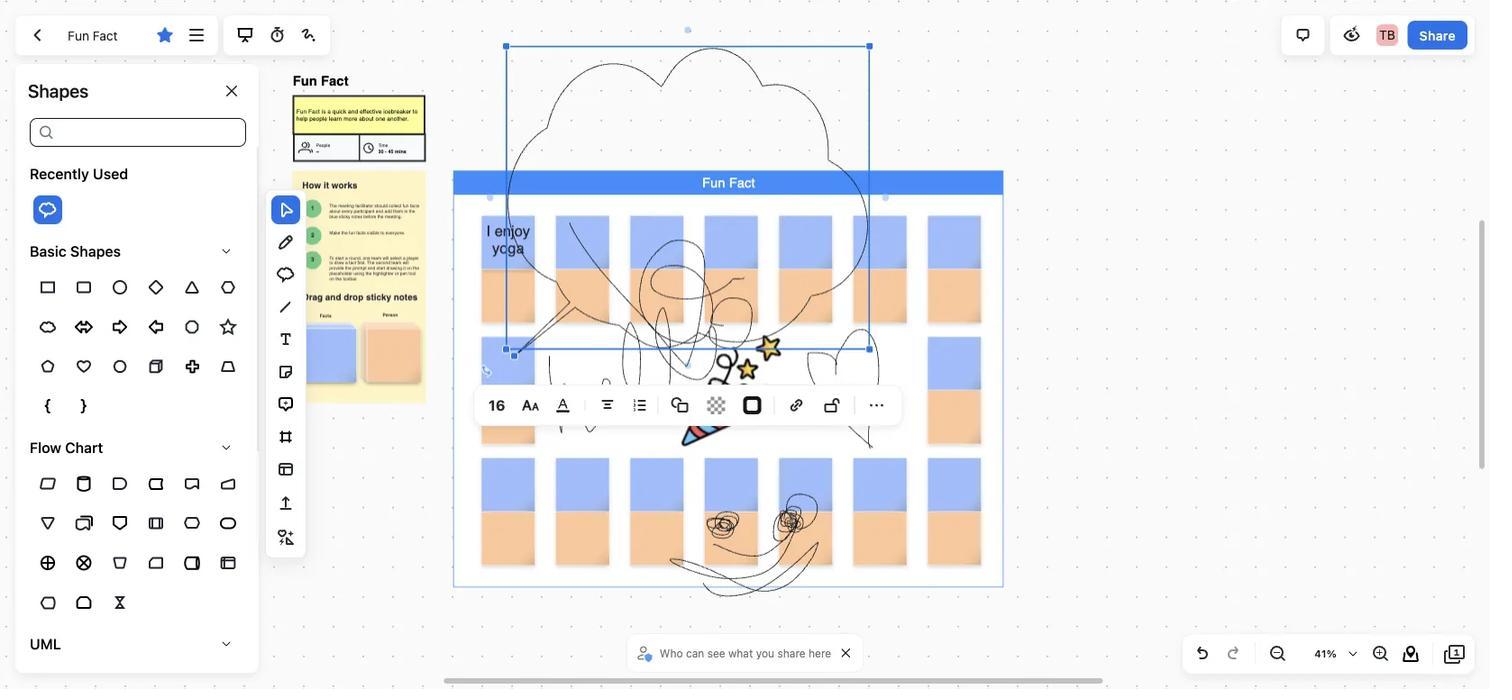 Task type: vqa. For each thing, say whether or not it's contained in the screenshot.
Chart
yes



Task type: locate. For each thing, give the bounding box(es) containing it.
menu item
[[33, 196, 62, 225]]

undo image
[[1192, 644, 1213, 665]]

who can see what you share here
[[660, 647, 831, 660]]

1 vertical spatial cloud image
[[37, 317, 59, 338]]

shapes down dashboard icon
[[28, 80, 89, 101]]

0 horizontal spatial menu
[[15, 147, 261, 690]]

merge image
[[37, 513, 59, 535]]

lock image
[[822, 395, 843, 417]]

format styles image
[[520, 394, 541, 417]]

uml menu item
[[15, 628, 257, 661]]

uml menu
[[30, 268, 257, 427], [30, 464, 257, 623], [30, 661, 257, 690]]

preparation image
[[181, 513, 203, 535]]

share button
[[1408, 21, 1468, 50]]

tb
[[1379, 27, 1395, 42]]

heart image
[[73, 356, 95, 378]]

timer image
[[266, 24, 288, 46]]

arrow left-right image
[[73, 317, 95, 338]]

brace right image
[[73, 396, 95, 418]]

stored data image
[[145, 473, 167, 495]]

display image
[[37, 592, 59, 614]]

2 vertical spatial uml menu
[[30, 661, 257, 690]]

0 vertical spatial shapes
[[28, 80, 89, 101]]

recently used
[[30, 166, 128, 183]]

1 vertical spatial uml menu
[[30, 464, 257, 623]]

cloud image down recently
[[37, 199, 59, 221]]

cloud image
[[37, 199, 59, 221], [37, 317, 59, 338]]

rounded square image
[[73, 277, 95, 299]]

flow chart menu item
[[15, 432, 257, 464]]

None text field
[[56, 118, 246, 147]]

menu containing recently used
[[15, 147, 261, 690]]

basic
[[30, 243, 67, 260]]

summing junction image
[[73, 553, 95, 574]]

all eyes on me image
[[1341, 24, 1363, 46]]

fill menu item
[[707, 397, 725, 415]]

here
[[809, 647, 831, 660]]

share
[[1420, 28, 1456, 43]]

mini map image
[[1400, 644, 1422, 665]]

trapezoid image
[[217, 356, 239, 378]]

document image
[[181, 473, 203, 495]]

flow chart
[[30, 440, 103, 457]]

pages image
[[1444, 644, 1466, 665]]

outline menu item
[[743, 397, 761, 415]]

shapes
[[28, 80, 89, 101], [70, 243, 121, 260]]

pentagon image
[[37, 356, 59, 378]]

star image
[[217, 317, 239, 338]]

41 %
[[1315, 649, 1337, 660]]

tb button
[[1373, 21, 1402, 50]]

0 vertical spatial uml menu
[[30, 268, 257, 427]]

internal storage image
[[217, 553, 239, 574]]

text color image
[[552, 395, 574, 417]]

shapes up rounded square icon on the left top of page
[[70, 243, 121, 260]]

list image
[[629, 395, 650, 417]]

can
[[686, 647, 704, 660]]

cloud image left the arrow left-right icon
[[37, 317, 59, 338]]

chart
[[65, 440, 103, 457]]

predefined process image
[[145, 513, 167, 535]]

brace left image
[[37, 396, 59, 418]]

upload image
[[275, 493, 297, 515]]

templates image
[[275, 459, 297, 481]]

diamond image
[[145, 277, 167, 299]]

menu
[[15, 147, 261, 690], [662, 388, 895, 424]]

0 vertical spatial cloud image
[[37, 199, 59, 221]]

16 button
[[481, 391, 513, 420]]

more tools image
[[275, 527, 297, 549]]

uml
[[30, 636, 61, 653]]

1 vertical spatial shapes
[[70, 243, 121, 260]]



Task type: describe. For each thing, give the bounding box(es) containing it.
link image
[[786, 395, 807, 417]]

basic shapes
[[30, 243, 121, 260]]

decagon image
[[109, 356, 131, 378]]

shape image
[[669, 395, 691, 417]]

or image
[[37, 553, 59, 574]]

circle image
[[109, 277, 131, 299]]

cross image
[[181, 356, 203, 378]]

recently
[[30, 166, 89, 183]]

3 uml menu from the top
[[30, 661, 257, 690]]

you
[[756, 647, 775, 660]]

arrow right image
[[109, 317, 131, 338]]

present image
[[234, 24, 256, 46]]

manual input image
[[217, 473, 239, 495]]

1 horizontal spatial menu
[[662, 388, 895, 424]]

unstar this whiteboard image
[[154, 24, 176, 46]]

octagon image
[[181, 317, 203, 338]]

41
[[1315, 649, 1327, 660]]

who
[[660, 647, 683, 660]]

collate image
[[109, 592, 131, 614]]

delay image
[[109, 473, 131, 495]]

16
[[489, 397, 505, 414]]

terminator image
[[217, 513, 239, 535]]

more image
[[866, 395, 888, 417]]

lock element
[[818, 391, 847, 420]]

what
[[728, 647, 753, 660]]

Document name text field
[[54, 21, 148, 50]]

outline image
[[747, 400, 758, 411]]

flow
[[30, 440, 61, 457]]

menu item inside "menu"
[[33, 196, 62, 225]]

recently used menu item
[[15, 158, 257, 190]]

hexagon image
[[217, 277, 239, 299]]

zoom out image
[[1267, 644, 1288, 665]]

more options image
[[186, 24, 207, 46]]

share
[[778, 647, 806, 660]]

basic shapes menu item
[[15, 235, 257, 268]]

card image
[[145, 553, 167, 574]]

comment panel image
[[1293, 24, 1314, 46]]

zoom in image
[[1369, 644, 1391, 665]]

off page image
[[109, 513, 131, 535]]

hard disk image
[[181, 553, 203, 574]]

multiple document image
[[73, 513, 95, 535]]

arrow left image
[[145, 317, 167, 338]]

data image
[[37, 473, 59, 495]]

manual operation image
[[109, 553, 131, 574]]

triangle image
[[181, 277, 203, 299]]

shapes inside menu item
[[70, 243, 121, 260]]

laser image
[[298, 24, 320, 46]]

rectangle image
[[37, 277, 59, 299]]

cube image
[[145, 356, 167, 378]]

2 cloud image from the top
[[37, 317, 59, 338]]

who can see what you share here button
[[634, 640, 836, 667]]

2 uml menu from the top
[[30, 464, 257, 623]]

database image
[[73, 473, 95, 495]]

%
[[1327, 649, 1337, 660]]

see
[[707, 647, 725, 660]]

loop limit image
[[73, 592, 95, 614]]

dashboard image
[[26, 24, 48, 46]]

text align image
[[596, 395, 618, 417]]

1 uml menu from the top
[[30, 268, 257, 427]]

1 cloud image from the top
[[37, 199, 59, 221]]

used
[[93, 166, 128, 183]]



